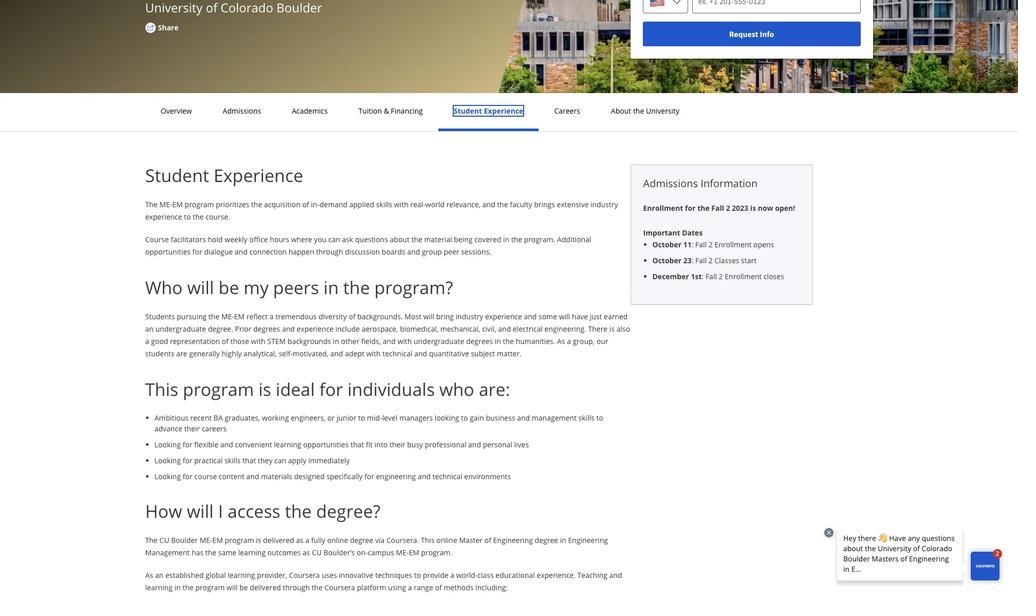 Task type: vqa. For each thing, say whether or not it's contained in the screenshot.
closes
yes



Task type: locate. For each thing, give the bounding box(es) containing it.
1 horizontal spatial online
[[437, 535, 458, 545]]

1 horizontal spatial degree
[[535, 535, 559, 545]]

ambitious
[[155, 413, 189, 423]]

list item containing october 23
[[653, 255, 800, 266]]

a left good
[[145, 336, 149, 346]]

an inside "students pursuing the me-em reflect a tremendous diversity of backgrounds.  most will bring industry experience and some will have just earned an undergraduate degree. prior degrees and experience include aerospace, biomedical, mechanical, civil, and electrical engineering.  there is also a good representation of those with stem backgrounds in other fields, and with undergraduate degrees in the humanities.  as a group, our students are generally highly analytical, self-motivated, and adept with technical and quantitative subject matter."
[[145, 324, 154, 334]]

1 looking from the top
[[155, 440, 181, 449]]

2 vertical spatial looking
[[155, 472, 181, 481]]

looking for flexible and convenient learning opportunities that fit into their busy professional and personal lives list item
[[155, 439, 631, 450]]

1 vertical spatial industry
[[456, 312, 484, 321]]

2023
[[732, 203, 749, 213]]

learning
[[274, 440, 301, 449], [238, 548, 266, 557], [228, 570, 255, 580], [145, 583, 173, 592]]

em up facilitators
[[172, 200, 183, 209]]

1 horizontal spatial through
[[316, 247, 343, 257]]

degrees down reflect
[[253, 324, 280, 334]]

0 vertical spatial program.
[[524, 234, 556, 244]]

academics
[[292, 106, 328, 116]]

2 horizontal spatial experience
[[485, 312, 522, 321]]

engineering up educational at bottom
[[493, 535, 533, 545]]

october up december on the top right of the page
[[653, 256, 682, 265]]

fall right '23'
[[696, 256, 707, 265]]

educational
[[496, 570, 535, 580]]

the up management
[[145, 535, 158, 545]]

coursera left uses on the bottom of page
[[289, 570, 320, 580]]

materials
[[261, 472, 292, 481]]

classes
[[715, 256, 740, 265]]

0 vertical spatial delivered
[[263, 535, 294, 545]]

learning right same
[[238, 548, 266, 557]]

that inside list item
[[351, 440, 364, 449]]

0 horizontal spatial student
[[145, 164, 209, 187]]

group,
[[573, 336, 595, 346]]

opportunities up immediately
[[303, 440, 349, 449]]

via
[[375, 535, 385, 545]]

coursera down uses on the bottom of page
[[325, 583, 355, 592]]

skills right management
[[579, 413, 595, 423]]

will down same
[[227, 583, 238, 592]]

coursera.
[[387, 535, 419, 545]]

1 vertical spatial technical
[[433, 472, 463, 481]]

that left 'fit'
[[351, 440, 364, 449]]

weekly
[[225, 234, 248, 244]]

boulder
[[171, 535, 198, 545]]

a left fully
[[306, 535, 310, 545]]

is
[[751, 203, 757, 213], [610, 324, 615, 334], [259, 377, 271, 401], [256, 535, 261, 545]]

1 horizontal spatial admissions
[[644, 176, 698, 190]]

program?
[[375, 276, 453, 299]]

fall for 23
[[696, 256, 707, 265]]

0 horizontal spatial list
[[149, 412, 631, 482]]

0 horizontal spatial an
[[145, 324, 154, 334]]

with inside the me-em program prioritizes the acquisition of in-demand applied skills with real-world relevance, and the faculty brings extensive industry experience to the course.
[[394, 200, 409, 209]]

1 horizontal spatial undergraduate
[[414, 336, 465, 346]]

1 vertical spatial opportunities
[[303, 440, 349, 449]]

: for october 11
[[692, 240, 694, 249]]

learning down established
[[145, 583, 173, 592]]

1st
[[691, 272, 702, 281]]

dialogue
[[204, 247, 233, 257]]

1 horizontal spatial technical
[[433, 472, 463, 481]]

2 for for
[[726, 203, 731, 213]]

degree up on-
[[350, 535, 374, 545]]

fall for 1st
[[706, 272, 717, 281]]

1 horizontal spatial opportunities
[[303, 440, 349, 449]]

and down tremendous at the left bottom
[[282, 324, 295, 334]]

2 vertical spatial experience
[[297, 324, 334, 334]]

1 vertical spatial can
[[275, 456, 286, 465]]

uses
[[322, 570, 337, 580]]

: down october 23 : fall 2 classes start
[[702, 272, 704, 281]]

2 horizontal spatial skills
[[579, 413, 595, 423]]

questions
[[355, 234, 388, 244]]

experience up civil,
[[485, 312, 522, 321]]

range
[[414, 583, 433, 592]]

through inside as an established global learning provider, coursera uses innovative techniques to provide a world-class educational experience. teaching and learning in the program will be delivered through the coursera platform using a range of methods including:
[[283, 583, 310, 592]]

their inside ambitious recent ba graduates, working engineers, or junior to mid-level managers looking to gain business and management skills to advance their careers
[[184, 424, 200, 434]]

fields,
[[361, 336, 381, 346]]

as down management
[[145, 570, 153, 580]]

0 vertical spatial industry
[[591, 200, 618, 209]]

2 list item from the top
[[653, 255, 800, 266]]

0 vertical spatial technical
[[383, 349, 413, 358]]

1 horizontal spatial coursera
[[325, 583, 355, 592]]

engineering.
[[545, 324, 587, 334]]

3 looking from the top
[[155, 472, 181, 481]]

business
[[486, 413, 516, 423]]

1 horizontal spatial can
[[329, 234, 340, 244]]

access
[[228, 499, 281, 523]]

backgrounds.
[[358, 312, 403, 321]]

em inside the me-em program prioritizes the acquisition of in-demand applied skills with real-world relevance, and the faculty brings extensive industry experience to the course.
[[172, 200, 183, 209]]

0 vertical spatial can
[[329, 234, 340, 244]]

and down the aerospace,
[[383, 336, 396, 346]]

1 vertical spatial list
[[149, 412, 631, 482]]

stem
[[267, 336, 286, 346]]

0 vertical spatial their
[[184, 424, 200, 434]]

to right management
[[597, 413, 604, 423]]

looking for practical skills that they can apply immediately list item
[[155, 455, 631, 466]]

and right teaching
[[610, 570, 623, 580]]

in inside course facilitators hold weekly office hours where you can ask questions about the material being covered in the program. additional opportunities for dialogue and connection happen through discussion boards and group peer sessions.
[[503, 234, 510, 244]]

2 up october 23 : fall 2 classes start
[[709, 240, 713, 249]]

learning up apply
[[274, 440, 301, 449]]

1 horizontal spatial as
[[557, 336, 565, 346]]

of inside the cu boulder me-em program is delivered as a fully online degree via coursera. this online master of engineering degree in engineering management has the same learning outcomes as cu boulder's on-campus me-em program.
[[485, 535, 492, 545]]

list
[[648, 239, 800, 282], [149, 412, 631, 482]]

careers link
[[551, 106, 584, 116]]

cu down fully
[[312, 548, 322, 557]]

of left the in-
[[302, 200, 309, 209]]

&
[[384, 106, 389, 116]]

now
[[758, 203, 774, 213]]

gain
[[470, 413, 484, 423]]

will up "pursuing" at the left of the page
[[187, 276, 214, 299]]

the
[[145, 200, 158, 209], [145, 535, 158, 545]]

1 horizontal spatial this
[[421, 535, 435, 545]]

1 horizontal spatial an
[[155, 570, 164, 580]]

looking for looking for flexible and convenient learning opportunities that fit into their busy professional and personal lives
[[155, 440, 181, 449]]

self-
[[279, 349, 293, 358]]

1 vertical spatial an
[[155, 570, 164, 580]]

professional
[[425, 440, 467, 449]]

the inside the cu boulder me-em program is delivered as a fully online degree via coursera. this online master of engineering degree in engineering management has the same learning outcomes as cu boulder's on-campus me-em program.
[[145, 535, 158, 545]]

with down fields,
[[366, 349, 381, 358]]

1 horizontal spatial that
[[351, 440, 364, 449]]

an up good
[[145, 324, 154, 334]]

0 vertical spatial be
[[219, 276, 239, 299]]

bring
[[437, 312, 454, 321]]

delivered inside the cu boulder me-em program is delivered as a fully online degree via coursera. this online master of engineering degree in engineering management has the same learning outcomes as cu boulder's on-campus me-em program.
[[263, 535, 294, 545]]

covered
[[475, 234, 502, 244]]

program. inside course facilitators hold weekly office hours where you can ask questions about the material being covered in the program. additional opportunities for dialogue and connection happen through discussion boards and group peer sessions.
[[524, 234, 556, 244]]

1 vertical spatial october
[[653, 256, 682, 265]]

skills right applied
[[376, 200, 392, 209]]

1 vertical spatial delivered
[[250, 583, 281, 592]]

through for where
[[316, 247, 343, 257]]

looking inside the looking for practical skills that they can apply immediately list item
[[155, 456, 181, 465]]

1 engineering from the left
[[493, 535, 533, 545]]

students
[[145, 312, 175, 321]]

2 october from the top
[[653, 256, 682, 265]]

2 vertical spatial enrollment
[[725, 272, 762, 281]]

this up ambitious
[[145, 377, 178, 401]]

list item containing december 1st
[[653, 271, 800, 282]]

0 horizontal spatial degree
[[350, 535, 374, 545]]

course facilitators hold weekly office hours where you can ask questions about the material being covered in the program. additional opportunities for dialogue and connection happen through discussion boards and group peer sessions.
[[145, 234, 592, 257]]

to up facilitators
[[184, 212, 191, 222]]

0 horizontal spatial experience
[[214, 164, 303, 187]]

this program is ideal for individuals who are:
[[145, 377, 510, 401]]

about
[[390, 234, 410, 244]]

0 vertical spatial list item
[[653, 239, 800, 250]]

1 horizontal spatial engineering
[[568, 535, 608, 545]]

enrollment up "classes"
[[715, 240, 752, 249]]

can inside list item
[[275, 456, 286, 465]]

as down engineering.
[[557, 336, 565, 346]]

through inside course facilitators hold weekly office hours where you can ask questions about the material being covered in the program. additional opportunities for dialogue and connection happen through discussion boards and group peer sessions.
[[316, 247, 343, 257]]

is left the now
[[751, 203, 757, 213]]

undergraduate down "pursuing" at the left of the page
[[156, 324, 206, 334]]

in right covered
[[503, 234, 510, 244]]

an down management
[[155, 570, 164, 580]]

0 horizontal spatial online
[[327, 535, 348, 545]]

also
[[617, 324, 631, 334]]

1 horizontal spatial skills
[[376, 200, 392, 209]]

0 vertical spatial an
[[145, 324, 154, 334]]

0 horizontal spatial through
[[283, 583, 310, 592]]

0 vertical spatial student experience
[[454, 106, 524, 116]]

1 vertical spatial program.
[[421, 548, 453, 557]]

looking inside "looking for flexible and convenient learning opportunities that fit into their busy professional and personal lives" list item
[[155, 440, 181, 449]]

will inside as an established global learning provider, coursera uses innovative techniques to provide a world-class educational experience. teaching and learning in the program will be delivered through the coursera platform using a range of methods including:
[[227, 583, 238, 592]]

: up 1st
[[692, 256, 694, 265]]

0 horizontal spatial technical
[[383, 349, 413, 358]]

has
[[192, 548, 204, 557]]

delivered inside as an established global learning provider, coursera uses innovative techniques to provide a world-class educational experience. teaching and learning in the program will be delivered through the coursera platform using a range of methods including:
[[250, 583, 281, 592]]

class
[[478, 570, 494, 580]]

1 october from the top
[[653, 240, 682, 249]]

1 horizontal spatial cu
[[312, 548, 322, 557]]

2 vertical spatial list item
[[653, 271, 800, 282]]

1 degree from the left
[[350, 535, 374, 545]]

list item down "classes"
[[653, 271, 800, 282]]

0 vertical spatial undergraduate
[[156, 324, 206, 334]]

into
[[375, 440, 388, 449]]

me- inside "students pursuing the me-em reflect a tremendous diversity of backgrounds.  most will bring industry experience and some will have just earned an undergraduate degree. prior degrees and experience include aerospace, biomedical, mechanical, civil, and electrical engineering.  there is also a good representation of those with stem backgrounds in other fields, and with undergraduate degrees in the humanities.  as a group, our students are generally highly analytical, self-motivated, and adept with technical and quantitative subject matter."
[[221, 312, 234, 321]]

0 horizontal spatial admissions
[[223, 106, 261, 116]]

who
[[440, 377, 475, 401]]

list item
[[653, 239, 800, 250], [653, 255, 800, 266], [653, 271, 800, 282]]

2 the from the top
[[145, 535, 158, 545]]

1 vertical spatial experience
[[214, 164, 303, 187]]

dates
[[683, 228, 703, 238]]

0 horizontal spatial as
[[145, 570, 153, 580]]

is down how will i access the degree?
[[256, 535, 261, 545]]

looking inside looking for course content and materials designed specifically for engineering and technical environments list item
[[155, 472, 181, 481]]

december 1st : fall 2 enrollment closes
[[653, 272, 785, 281]]

convenient
[[235, 440, 272, 449]]

2 down "classes"
[[719, 272, 723, 281]]

skills up content
[[225, 456, 241, 465]]

and right business
[[517, 413, 530, 423]]

1 vertical spatial this
[[421, 535, 435, 545]]

to inside as an established global learning provider, coursera uses innovative techniques to provide a world-class educational experience. teaching and learning in the program will be delivered through the coursera platform using a range of methods including:
[[414, 570, 421, 580]]

1 vertical spatial be
[[240, 583, 248, 592]]

highly
[[222, 349, 242, 358]]

0 vertical spatial that
[[351, 440, 364, 449]]

representation
[[170, 336, 220, 346]]

1 vertical spatial admissions
[[644, 176, 698, 190]]

december
[[653, 272, 690, 281]]

fall right 1st
[[706, 272, 717, 281]]

experience
[[484, 106, 524, 116], [214, 164, 303, 187]]

tuition & financing link
[[356, 106, 426, 116]]

1 horizontal spatial program.
[[524, 234, 556, 244]]

as left fully
[[296, 535, 304, 545]]

1 the from the top
[[145, 200, 158, 209]]

industry up mechanical,
[[456, 312, 484, 321]]

to inside the me-em program prioritizes the acquisition of in-demand applied skills with real-world relevance, and the faculty brings extensive industry experience to the course.
[[184, 212, 191, 222]]

opportunities inside list item
[[303, 440, 349, 449]]

fall
[[712, 203, 725, 213], [696, 240, 707, 249], [696, 256, 707, 265], [706, 272, 717, 281]]

with up analytical,
[[251, 336, 266, 346]]

me- up the course
[[160, 200, 172, 209]]

1 vertical spatial that
[[243, 456, 256, 465]]

in down established
[[175, 583, 181, 592]]

skills inside list item
[[225, 456, 241, 465]]

will
[[187, 276, 214, 299], [424, 312, 435, 321], [559, 312, 570, 321], [187, 499, 214, 523], [227, 583, 238, 592]]

0 vertical spatial coursera
[[289, 570, 320, 580]]

recent
[[190, 413, 212, 423]]

1 horizontal spatial industry
[[591, 200, 618, 209]]

program inside the cu boulder me-em program is delivered as a fully online degree via coursera. this online master of engineering degree in engineering management has the same learning outcomes as cu boulder's on-campus me-em program.
[[225, 535, 254, 545]]

is left also
[[610, 324, 615, 334]]

em
[[172, 200, 183, 209], [234, 312, 245, 321], [213, 535, 223, 545], [409, 548, 420, 557]]

for left the practical at the left bottom of page
[[183, 456, 193, 465]]

0 vertical spatial skills
[[376, 200, 392, 209]]

for down facilitators
[[193, 247, 202, 257]]

undergraduate up quantitative
[[414, 336, 465, 346]]

their right into
[[390, 440, 406, 449]]

1 vertical spatial as
[[145, 570, 153, 580]]

program. left additional
[[524, 234, 556, 244]]

tuition & financing
[[359, 106, 423, 116]]

: for december 1st
[[702, 272, 704, 281]]

looking for course content and materials designed specifically for engineering and technical environments list item
[[155, 471, 631, 482]]

fall right '11'
[[696, 240, 707, 249]]

0 horizontal spatial their
[[184, 424, 200, 434]]

of inside as an established global learning provider, coursera uses innovative techniques to provide a world-class educational experience. teaching and learning in the program will be delivered through the coursera platform using a range of methods including:
[[435, 583, 442, 592]]

delivered up outcomes
[[263, 535, 294, 545]]

1 vertical spatial looking
[[155, 456, 181, 465]]

the me-em program prioritizes the acquisition of in-demand applied skills with real-world relevance, and the faculty brings extensive industry experience to the course.
[[145, 200, 618, 222]]

outcomes
[[268, 548, 301, 557]]

1 vertical spatial :
[[692, 256, 694, 265]]

em down coursera.
[[409, 548, 420, 557]]

0 vertical spatial october
[[653, 240, 682, 249]]

2 vertical spatial skills
[[225, 456, 241, 465]]

overview
[[161, 106, 192, 116]]

1 vertical spatial through
[[283, 583, 310, 592]]

0 vertical spatial experience
[[484, 106, 524, 116]]

em up prior at bottom left
[[234, 312, 245, 321]]

info
[[760, 29, 775, 39]]

a right using
[[408, 583, 412, 592]]

delivered down provider,
[[250, 583, 281, 592]]

experience up backgrounds
[[297, 324, 334, 334]]

can inside course facilitators hold weekly office hours where you can ask questions about the material being covered in the program. additional opportunities for dialogue and connection happen through discussion boards and group peer sessions.
[[329, 234, 340, 244]]

1 vertical spatial undergraduate
[[414, 336, 465, 346]]

opportunities down the course
[[145, 247, 191, 257]]

program down the global
[[196, 583, 225, 592]]

0 vertical spatial experience
[[145, 212, 182, 222]]

financing
[[391, 106, 423, 116]]

0 horizontal spatial student experience
[[145, 164, 303, 187]]

0 horizontal spatial engineering
[[493, 535, 533, 545]]

online
[[327, 535, 348, 545], [437, 535, 458, 545]]

0 vertical spatial opportunities
[[145, 247, 191, 257]]

for inside the looking for practical skills that they can apply immediately list item
[[183, 456, 193, 465]]

techniques
[[376, 570, 413, 580]]

industry inside "students pursuing the me-em reflect a tremendous diversity of backgrounds.  most will bring industry experience and some will have just earned an undergraduate degree. prior degrees and experience include aerospace, biomedical, mechanical, civil, and electrical engineering.  there is also a good representation of those with stem backgrounds in other fields, and with undergraduate degrees in the humanities.  as a group, our students are generally highly analytical, self-motivated, and adept with technical and quantitative subject matter."
[[456, 312, 484, 321]]

0 horizontal spatial program.
[[421, 548, 453, 557]]

october for october 23 : fall 2 classes start
[[653, 256, 682, 265]]

to
[[184, 212, 191, 222], [358, 413, 365, 423], [461, 413, 468, 423], [597, 413, 604, 423], [414, 570, 421, 580]]

in
[[503, 234, 510, 244], [324, 276, 339, 299], [333, 336, 339, 346], [495, 336, 501, 346], [560, 535, 567, 545], [175, 583, 181, 592]]

1 horizontal spatial degrees
[[466, 336, 493, 346]]

through down you
[[316, 247, 343, 257]]

list containing october 11
[[648, 239, 800, 282]]

1 vertical spatial the
[[145, 535, 158, 545]]

0 horizontal spatial that
[[243, 456, 256, 465]]

list item up december 1st : fall 2 enrollment closes
[[653, 255, 800, 266]]

3 list item from the top
[[653, 271, 800, 282]]

advance
[[155, 424, 182, 434]]

through down provider,
[[283, 583, 310, 592]]

that left they
[[243, 456, 256, 465]]

me- down coursera.
[[396, 548, 409, 557]]

1 list item from the top
[[653, 239, 800, 250]]

me- up degree.
[[221, 312, 234, 321]]

1 horizontal spatial student experience
[[454, 106, 524, 116]]

0 vertical spatial cu
[[160, 535, 169, 545]]

0 horizontal spatial degrees
[[253, 324, 280, 334]]

em up same
[[213, 535, 223, 545]]

experience
[[145, 212, 182, 222], [485, 312, 522, 321], [297, 324, 334, 334]]

1 vertical spatial their
[[390, 440, 406, 449]]

analytical,
[[244, 349, 277, 358]]

to up the range
[[414, 570, 421, 580]]

degree up experience.
[[535, 535, 559, 545]]

ba
[[214, 413, 223, 423]]

0 vertical spatial the
[[145, 200, 158, 209]]

0 horizontal spatial this
[[145, 377, 178, 401]]

environments
[[465, 472, 511, 481]]

aerospace,
[[362, 324, 398, 334]]

be
[[219, 276, 239, 299], [240, 583, 248, 592]]

and inside the me-em program prioritizes the acquisition of in-demand applied skills with real-world relevance, and the faculty brings extensive industry experience to the course.
[[483, 200, 495, 209]]

0 horizontal spatial industry
[[456, 312, 484, 321]]

0 vertical spatial looking
[[155, 440, 181, 449]]

2 vertical spatial :
[[702, 272, 704, 281]]

online left master
[[437, 535, 458, 545]]

degree
[[350, 535, 374, 545], [535, 535, 559, 545]]

0 vertical spatial this
[[145, 377, 178, 401]]

civil,
[[482, 324, 497, 334]]

2 left 2023
[[726, 203, 731, 213]]

2 looking from the top
[[155, 456, 181, 465]]

a up methods
[[451, 570, 455, 580]]

program. up provide
[[421, 548, 453, 557]]

established
[[165, 570, 204, 580]]

program inside the me-em program prioritizes the acquisition of in-demand applied skills with real-world relevance, and the faculty brings extensive industry experience to the course.
[[185, 200, 214, 209]]

junior
[[337, 413, 357, 423]]

in up experience.
[[560, 535, 567, 545]]

0 horizontal spatial undergraduate
[[156, 324, 206, 334]]

0 horizontal spatial opportunities
[[145, 247, 191, 257]]

degree.
[[208, 324, 233, 334]]

the inside the me-em program prioritizes the acquisition of in-demand applied skills with real-world relevance, and the faculty brings extensive industry experience to the course.
[[145, 200, 158, 209]]

closes
[[764, 272, 785, 281]]



Task type: describe. For each thing, give the bounding box(es) containing it.
teaching
[[578, 570, 608, 580]]

1 online from the left
[[327, 535, 348, 545]]

about the university
[[611, 106, 680, 116]]

2 for 11
[[709, 240, 713, 249]]

a down engineering.
[[567, 336, 571, 346]]

student experience link
[[451, 106, 527, 116]]

will up biomedical,
[[424, 312, 435, 321]]

hours
[[270, 234, 289, 244]]

will up engineering.
[[559, 312, 570, 321]]

include
[[336, 324, 360, 334]]

0 vertical spatial enrollment
[[644, 203, 684, 213]]

of up include
[[349, 312, 356, 321]]

apply
[[288, 456, 307, 465]]

as inside "students pursuing the me-em reflect a tremendous diversity of backgrounds.  most will bring industry experience and some will have just earned an undergraduate degree. prior degrees and experience include aerospace, biomedical, mechanical, civil, and electrical engineering.  there is also a good representation of those with stem backgrounds in other fields, and with undergraduate degrees in the humanities.  as a group, our students are generally highly analytical, self-motivated, and adept with technical and quantitative subject matter."
[[557, 336, 565, 346]]

are:
[[479, 377, 510, 401]]

they
[[258, 456, 273, 465]]

platform
[[357, 583, 386, 592]]

using
[[388, 583, 406, 592]]

be inside as an established global learning provider, coursera uses innovative techniques to provide a world-class educational experience. teaching and learning in the program will be delivered through the coursera platform using a range of methods including:
[[240, 583, 248, 592]]

ambitious recent ba graduates, working engineers, or junior to mid-level managers looking to gain business and management skills to advance their careers
[[155, 413, 604, 434]]

learning right the global
[[228, 570, 255, 580]]

request info
[[730, 29, 775, 39]]

practical
[[194, 456, 223, 465]]

management
[[145, 548, 190, 557]]

me- up has
[[200, 535, 213, 545]]

our
[[597, 336, 609, 346]]

where
[[291, 234, 312, 244]]

the inside the cu boulder me-em program is delivered as a fully online degree via coursera. this online master of engineering degree in engineering management has the same learning outcomes as cu boulder's on-campus me-em program.
[[205, 548, 216, 557]]

for up or
[[320, 377, 343, 401]]

through for coursera
[[283, 583, 310, 592]]

careers
[[555, 106, 581, 116]]

content
[[219, 472, 245, 481]]

program inside as an established global learning provider, coursera uses innovative techniques to provide a world-class educational experience. teaching and learning in the program will be delivered through the coursera platform using a range of methods including:
[[196, 583, 225, 592]]

designed
[[294, 472, 325, 481]]

for right specifically
[[365, 472, 374, 481]]

is inside the cu boulder me-em program is delivered as a fully online degree via coursera. this online master of engineering degree in engineering management has the same learning outcomes as cu boulder's on-campus me-em program.
[[256, 535, 261, 545]]

will left the i
[[187, 499, 214, 523]]

skills inside ambitious recent ba graduates, working engineers, or junior to mid-level managers looking to gain business and management skills to advance their careers
[[579, 413, 595, 423]]

and down biomedical,
[[415, 349, 427, 358]]

enrollment for october 11
[[715, 240, 752, 249]]

applied
[[350, 200, 374, 209]]

most
[[405, 312, 422, 321]]

october for october 11 : fall 2 enrollment opens
[[653, 240, 682, 249]]

technical inside "students pursuing the me-em reflect a tremendous diversity of backgrounds.  most will bring industry experience and some will have just earned an undergraduate degree. prior degrees and experience include aerospace, biomedical, mechanical, civil, and electrical engineering.  there is also a good representation of those with stem backgrounds in other fields, and with undergraduate degrees in the humanities.  as a group, our students are generally highly analytical, self-motivated, and adept with technical and quantitative subject matter."
[[383, 349, 413, 358]]

in up diversity
[[324, 276, 339, 299]]

as inside as an established global learning provider, coursera uses innovative techniques to provide a world-class educational experience. teaching and learning in the program will be delivered through the coursera platform using a range of methods including:
[[145, 570, 153, 580]]

1 vertical spatial experience
[[485, 312, 522, 321]]

for inside course facilitators hold weekly office hours where you can ask questions about the material being covered in the program. additional opportunities for dialogue and connection happen through discussion boards and group peer sessions.
[[193, 247, 202, 257]]

world
[[426, 200, 445, 209]]

and down careers
[[220, 440, 233, 449]]

1 horizontal spatial experience
[[297, 324, 334, 334]]

with down biomedical,
[[398, 336, 412, 346]]

of down degree.
[[222, 336, 229, 346]]

a inside the cu boulder me-em program is delivered as a fully online degree via coursera. this online master of engineering degree in engineering management has the same learning outcomes as cu boulder's on-campus me-em program.
[[306, 535, 310, 545]]

to left gain on the left of the page
[[461, 413, 468, 423]]

extensive
[[557, 200, 589, 209]]

for up dates
[[686, 203, 696, 213]]

list item containing october 11
[[653, 239, 800, 250]]

is inside "students pursuing the me-em reflect a tremendous diversity of backgrounds.  most will bring industry experience and some will have just earned an undergraduate degree. prior degrees and experience include aerospace, biomedical, mechanical, civil, and electrical engineering.  there is also a good representation of those with stem backgrounds in other fields, and with undergraduate degrees in the humanities.  as a group, our students are generally highly analytical, self-motivated, and adept with technical and quantitative subject matter."
[[610, 324, 615, 334]]

enrollment for december 1st
[[725, 272, 762, 281]]

program. inside the cu boulder me-em program is delivered as a fully online degree via coursera. this online master of engineering degree in engineering management has the same learning outcomes as cu boulder's on-campus me-em program.
[[421, 548, 453, 557]]

boulder's
[[324, 548, 355, 557]]

the for the cu boulder me-em program is delivered as a fully online degree via coursera. this online master of engineering degree in engineering management has the same learning outcomes as cu boulder's on-campus me-em program.
[[145, 535, 158, 545]]

my
[[244, 276, 269, 299]]

a right reflect
[[270, 312, 274, 321]]

in left other
[[333, 336, 339, 346]]

innovative
[[339, 570, 374, 580]]

and left group
[[407, 247, 420, 257]]

quantitative
[[429, 349, 469, 358]]

and inside ambitious recent ba graduates, working engineers, or junior to mid-level managers looking to gain business and management skills to advance their careers
[[517, 413, 530, 423]]

and down 'weekly'
[[235, 247, 248, 257]]

acquisition
[[264, 200, 301, 209]]

good
[[151, 336, 168, 346]]

matter.
[[497, 349, 522, 358]]

looking for looking for practical skills that they can apply immediately
[[155, 456, 181, 465]]

academics link
[[289, 106, 331, 116]]

experience inside the me-em program prioritizes the acquisition of in-demand applied skills with real-world relevance, and the faculty brings extensive industry experience to the course.
[[145, 212, 182, 222]]

in-
[[311, 200, 320, 209]]

looking for practical skills that they can apply immediately
[[155, 456, 350, 465]]

admissions for admissions information
[[644, 176, 698, 190]]

in inside as an established global learning provider, coursera uses innovative techniques to provide a world-class educational experience. teaching and learning in the program will be delivered through the coursera platform using a range of methods including:
[[175, 583, 181, 592]]

ideal
[[276, 377, 315, 401]]

Phone Number telephone field
[[692, 0, 861, 13]]

ambitious recent ba graduates, working engineers, or junior to mid-level managers looking to gain business and management skills to advance their careers list item
[[155, 412, 631, 434]]

to left mid-
[[358, 413, 365, 423]]

university
[[646, 106, 680, 116]]

is up working
[[259, 377, 271, 401]]

and inside as an established global learning provider, coursera uses innovative techniques to provide a world-class educational experience. teaching and learning in the program will be delivered through the coursera platform using a range of methods including:
[[610, 570, 623, 580]]

the cu boulder me-em program is delivered as a fully online degree via coursera. this online master of engineering degree in engineering management has the same learning outcomes as cu boulder's on-campus me-em program.
[[145, 535, 608, 557]]

working
[[262, 413, 289, 423]]

looking for looking for course content and materials designed specifically for engineering and technical environments
[[155, 472, 181, 481]]

0 vertical spatial as
[[296, 535, 304, 545]]

tuition
[[359, 106, 382, 116]]

0 horizontal spatial coursera
[[289, 570, 320, 580]]

tremendous
[[276, 312, 317, 321]]

and right engineering at the left of the page
[[418, 472, 431, 481]]

2 online from the left
[[437, 535, 458, 545]]

there
[[589, 324, 608, 334]]

me- inside the me-em program prioritizes the acquisition of in-demand applied skills with real-world relevance, and the faculty brings extensive industry experience to the course.
[[160, 200, 172, 209]]

those
[[231, 336, 249, 346]]

: for october 23
[[692, 256, 694, 265]]

technical inside looking for course content and materials designed specifically for engineering and technical environments list item
[[433, 472, 463, 481]]

peers
[[273, 276, 319, 299]]

brings
[[534, 200, 555, 209]]

1 vertical spatial student experience
[[145, 164, 303, 187]]

and right civil,
[[498, 324, 511, 334]]

world-
[[456, 570, 478, 580]]

level
[[382, 413, 398, 423]]

peer
[[444, 247, 460, 257]]

an inside as an established global learning provider, coursera uses innovative techniques to provide a world-class educational experience. teaching and learning in the program will be delivered through the coursera platform using a range of methods including:
[[155, 570, 164, 580]]

additional
[[557, 234, 592, 244]]

personal
[[483, 440, 513, 449]]

who
[[145, 276, 183, 299]]

same
[[218, 548, 237, 557]]

management
[[532, 413, 577, 423]]

2 for 1st
[[719, 272, 723, 281]]

request info button
[[643, 22, 861, 46]]

0 vertical spatial degrees
[[253, 324, 280, 334]]

electrical
[[513, 324, 543, 334]]

and down looking for practical skills that they can apply immediately
[[246, 472, 259, 481]]

october 23 : fall 2 classes start
[[653, 256, 757, 265]]

connection
[[250, 247, 287, 257]]

admissions for admissions
[[223, 106, 261, 116]]

some
[[539, 312, 557, 321]]

busy
[[407, 440, 423, 449]]

sessions.
[[461, 247, 492, 257]]

fall for 11
[[696, 240, 707, 249]]

share button
[[145, 22, 194, 33]]

and left personal
[[468, 440, 481, 449]]

opportunities inside course facilitators hold weekly office hours where you can ask questions about the material being covered in the program. additional opportunities for dialogue and connection happen through discussion boards and group peer sessions.
[[145, 247, 191, 257]]

fall for for
[[712, 203, 725, 213]]

group
[[422, 247, 442, 257]]

for left course
[[183, 472, 193, 481]]

looking
[[435, 413, 459, 423]]

mid-
[[367, 413, 382, 423]]

learning inside list item
[[274, 440, 301, 449]]

1 vertical spatial cu
[[312, 548, 322, 557]]

0 vertical spatial student
[[454, 106, 482, 116]]

em inside "students pursuing the me-em reflect a tremendous diversity of backgrounds.  most will bring industry experience and some will have just earned an undergraduate degree. prior degrees and experience include aerospace, biomedical, mechanical, civil, and electrical engineering.  there is also a good representation of those with stem backgrounds in other fields, and with undergraduate degrees in the humanities.  as a group, our students are generally highly analytical, self-motivated, and adept with technical and quantitative subject matter."
[[234, 312, 245, 321]]

0 horizontal spatial cu
[[160, 535, 169, 545]]

program up ba
[[183, 377, 254, 401]]

october 11 : fall 2 enrollment opens
[[653, 240, 775, 249]]

humanities.
[[516, 336, 556, 346]]

skills inside the me-em program prioritizes the acquisition of in-demand applied skills with real-world relevance, and the faculty brings extensive industry experience to the course.
[[376, 200, 392, 209]]

1 vertical spatial as
[[303, 548, 310, 557]]

being
[[454, 234, 473, 244]]

happen
[[289, 247, 314, 257]]

of inside the me-em program prioritizes the acquisition of in-demand applied skills with real-world relevance, and the faculty brings extensive industry experience to the course.
[[302, 200, 309, 209]]

their inside list item
[[390, 440, 406, 449]]

that inside list item
[[243, 456, 256, 465]]

in inside the cu boulder me-em program is delivered as a fully online degree via coursera. this online master of engineering degree in engineering management has the same learning outcomes as cu boulder's on-campus me-em program.
[[560, 535, 567, 545]]

list containing ambitious recent ba graduates, working engineers, or junior to mid-level managers looking to gain business and management skills to advance their careers
[[149, 412, 631, 482]]

including:
[[476, 583, 508, 592]]

and left 'adept'
[[330, 349, 343, 358]]

23
[[684, 256, 692, 265]]

and up 'electrical'
[[524, 312, 537, 321]]

provide
[[423, 570, 449, 580]]

discussion
[[345, 247, 380, 257]]

1 vertical spatial student
[[145, 164, 209, 187]]

real-
[[411, 200, 426, 209]]

earned
[[604, 312, 628, 321]]

2 degree from the left
[[535, 535, 559, 545]]

careers
[[202, 424, 227, 434]]

in down civil,
[[495, 336, 501, 346]]

learning inside the cu boulder me-em program is delivered as a fully online degree via coursera. this online master of engineering degree in engineering management has the same learning outcomes as cu boulder's on-campus me-em program.
[[238, 548, 266, 557]]

for inside "looking for flexible and convenient learning opportunities that fit into their busy professional and personal lives" list item
[[183, 440, 193, 449]]

the for the me-em program prioritizes the acquisition of in-demand applied skills with real-world relevance, and the faculty brings extensive industry experience to the course.
[[145, 200, 158, 209]]

degree?
[[316, 499, 381, 523]]

this inside the cu boulder me-em program is delivered as a fully online degree via coursera. this online master of engineering degree in engineering management has the same learning outcomes as cu boulder's on-campus me-em program.
[[421, 535, 435, 545]]

are
[[176, 349, 187, 358]]

backgrounds
[[288, 336, 331, 346]]

start
[[742, 256, 757, 265]]

2 engineering from the left
[[568, 535, 608, 545]]

2 for 23
[[709, 256, 713, 265]]

industry inside the me-em program prioritizes the acquisition of in-demand applied skills with real-world relevance, and the faculty brings extensive industry experience to the course.
[[591, 200, 618, 209]]

global
[[206, 570, 226, 580]]



